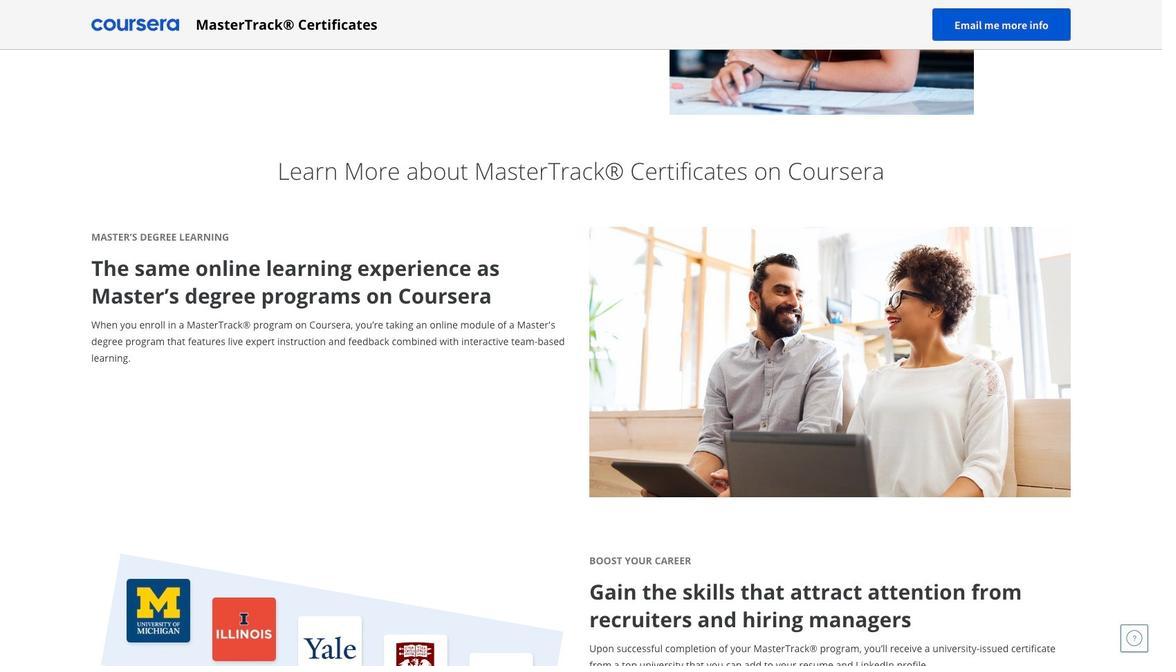 Task type: locate. For each thing, give the bounding box(es) containing it.
help center image
[[1126, 630, 1143, 647]]

coursera image
[[91, 13, 179, 36]]



Task type: vqa. For each thing, say whether or not it's contained in the screenshot.
Help Center image
yes



